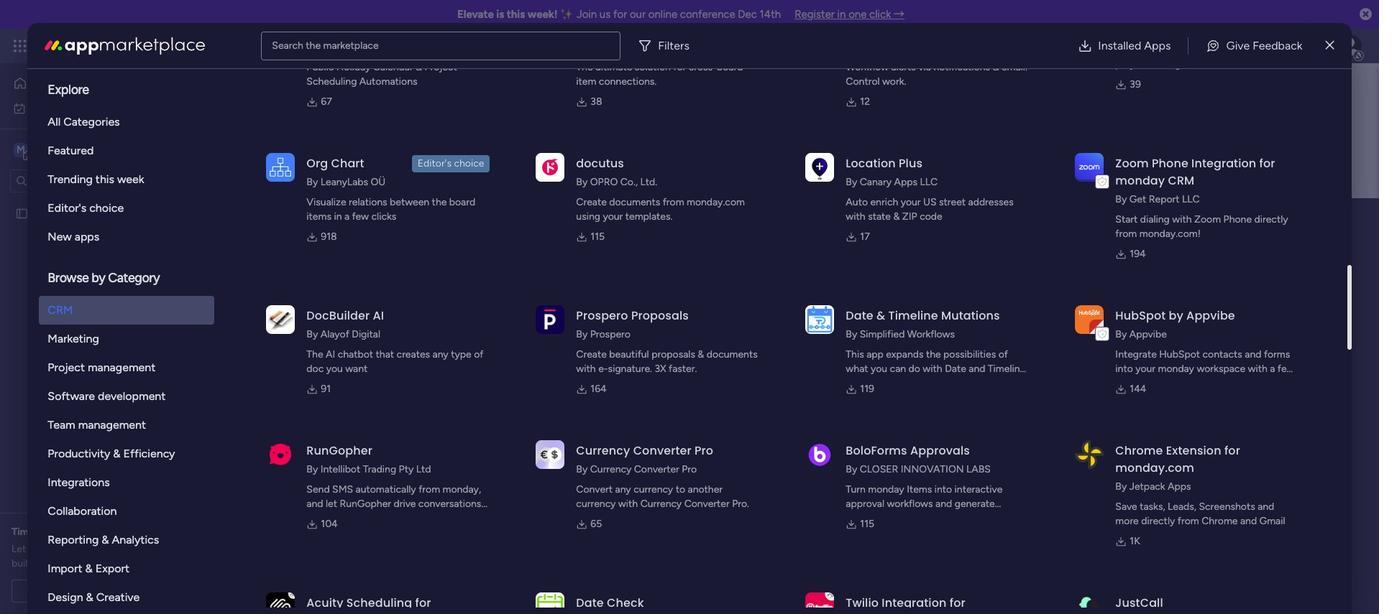 Task type: describe. For each thing, give the bounding box(es) containing it.
my work button
[[9, 97, 155, 120]]

zoom inside start dialing with zoom phone directly from monday.com!
[[1194, 214, 1221, 226]]

what inside this app expands the possibilities of what you can do with date and timeline columns.
[[846, 363, 868, 375]]

scheduling inside acuity scheduling for monday.com
[[346, 595, 412, 612]]

chrome inside chrome extension for monday.com by jetpack apps
[[1115, 443, 1163, 459]]

what inside time for an expert review let our experts review what you've built so far. free of charge
[[114, 544, 136, 556]]

0 horizontal spatial currency
[[576, 498, 616, 510]]

convert any currency to another currency with currency converter pro.
[[576, 484, 749, 510]]

turn monday items into interactive approval workflows and generate templated documents.
[[846, 484, 1002, 525]]

acuity scheduling for monday.com
[[307, 595, 431, 615]]

give feedback button
[[1195, 31, 1314, 60]]

in inside visualize relations between the board items in a few clicks
[[334, 211, 342, 223]]

send
[[307, 484, 330, 496]]

steps.
[[1139, 377, 1165, 390]]

conference
[[680, 8, 735, 21]]

by inside 'rungopher by intellibot trading pty ltd'
[[307, 464, 318, 476]]

any inside the ai chatbot that creates any type of doc you want
[[432, 349, 448, 361]]

the ai chatbot that creates any type of doc you want
[[307, 349, 484, 375]]

labs
[[966, 464, 991, 476]]

Main workspace field
[[355, 204, 1321, 236]]

clicks
[[371, 211, 396, 223]]

164
[[591, 383, 607, 395]]

1 vertical spatial pro
[[682, 464, 697, 476]]

documents inside create beautiful proposals & documents with e-signature. 3x faster.
[[707, 349, 758, 361]]

with inside start dialing with zoom phone directly from monday.com!
[[1172, 214, 1192, 226]]

search
[[272, 39, 303, 51]]

e-
[[598, 363, 608, 375]]

register in one click → link
[[795, 8, 905, 21]]

ai inside send sms automatically from monday, and let rungopher drive conversations with ai
[[329, 513, 338, 525]]

zoom inside zoom phone integration for monday crm by get report llc
[[1115, 155, 1149, 172]]

project
[[1115, 58, 1148, 70]]

currency converter pro by currency converter pro
[[576, 443, 713, 476]]

currency inside convert any currency to another currency with currency converter pro.
[[640, 498, 682, 510]]

control
[[846, 75, 880, 88]]

✨
[[560, 8, 574, 21]]

search everything image
[[1257, 39, 1271, 53]]

docbuilder
[[307, 308, 370, 324]]

1 vertical spatial currency
[[590, 464, 632, 476]]

in inside leverage video in your marketing and project management workflows.
[[1186, 44, 1194, 56]]

create beautiful proposals & documents with e-signature. 3x faster.
[[576, 349, 758, 375]]

by inside location plus by canary apps llc
[[846, 176, 857, 188]]

any inside convert any currency to another currency with currency converter pro.
[[615, 484, 631, 496]]

104
[[321, 518, 338, 531]]

few inside visualize relations between the board items in a few clicks
[[352, 211, 369, 223]]

columns.
[[846, 377, 886, 390]]

canary
[[860, 176, 892, 188]]

documents inside create documents from monday.com using your templates.
[[609, 196, 660, 209]]

date for date & timeline mutations by simplified workflows
[[846, 308, 873, 324]]

0 horizontal spatial project
[[48, 361, 85, 375]]

test link
[[250, 344, 962, 385]]

drive
[[394, 498, 416, 510]]

& inside create beautiful proposals & documents with e-signature. 3x faster.
[[698, 349, 704, 361]]

new apps
[[48, 230, 99, 244]]

& left efficiency
[[113, 447, 121, 461]]

0 horizontal spatial choice
[[89, 201, 124, 215]]

your inside create documents from monday.com using your templates.
[[603, 211, 623, 223]]

your inside leverage video in your marketing and project management workflows.
[[1197, 44, 1217, 56]]

generate
[[955, 498, 995, 510]]

invite members image
[[1190, 39, 1204, 53]]

monday.com for extension
[[1115, 460, 1194, 477]]

by inside chrome extension for monday.com by jetpack apps
[[1115, 481, 1127, 493]]

0 horizontal spatial this
[[96, 173, 114, 186]]

1 vertical spatial crm
[[48, 303, 73, 317]]

llc inside location plus by canary apps llc
[[920, 176, 938, 188]]

by for category
[[92, 270, 105, 286]]

1 vertical spatial editor's
[[48, 201, 86, 215]]

a inside visualize relations between the board items in a few clicks
[[344, 211, 349, 223]]

by leanylabs oü
[[307, 176, 386, 188]]

design
[[48, 591, 83, 605]]

productivity
[[48, 447, 110, 461]]

0 vertical spatial choice
[[454, 157, 484, 170]]

1 vertical spatial main
[[359, 204, 414, 236]]

email.
[[1002, 61, 1027, 73]]

rungopher inside 'rungopher by intellibot trading pty ltd'
[[307, 443, 372, 459]]

chrome inside save tasks, leads, screenshots and more directly from chrome and gmail
[[1202, 516, 1238, 528]]

our inside time for an expert review let our experts review what you've built so far. free of charge
[[29, 544, 43, 556]]

time
[[12, 526, 34, 539]]

& inside public holiday calendar & project scheduling automations
[[416, 61, 422, 73]]

0 vertical spatial appvibe
[[1186, 308, 1235, 324]]

this app expands the possibilities of what you can do with date and timeline columns.
[[846, 349, 1025, 390]]

llc inside zoom phone integration for monday crm by get report llc
[[1182, 193, 1200, 206]]

public board image
[[15, 207, 29, 220]]

0 vertical spatial this
[[507, 8, 525, 21]]

analytics
[[112, 534, 159, 547]]

for inside time for an expert review let our experts review what you've built so far. free of charge
[[37, 526, 50, 539]]

main inside 'workspace selection' element
[[33, 143, 58, 156]]

schedule
[[47, 585, 89, 597]]

into inside integrate hubspot contacts and forms into your monday workspace with a few easy steps.
[[1115, 363, 1133, 375]]

1 vertical spatial appvibe
[[1129, 329, 1167, 341]]

trending this week
[[48, 173, 144, 186]]

start dialing with zoom phone directly from monday.com!
[[1115, 214, 1288, 240]]

by inside boloforms approvals by closer innovation labs
[[846, 464, 857, 476]]

all
[[48, 115, 61, 129]]

give feedback
[[1226, 38, 1303, 52]]

12
[[860, 96, 870, 108]]

1 vertical spatial main workspace
[[359, 204, 543, 236]]

1 vertical spatial review
[[82, 544, 111, 556]]

addresses
[[968, 196, 1014, 209]]

let
[[326, 498, 337, 510]]

and inside integrate hubspot contacts and forms into your monday workspace with a few easy steps.
[[1245, 349, 1261, 361]]

you inside the ai chatbot that creates any type of doc you want
[[326, 363, 343, 375]]

you inside this app expands the possibilities of what you can do with date and timeline columns.
[[871, 363, 887, 375]]

of inside time for an expert review let our experts review what you've built so far. free of charge
[[86, 558, 95, 570]]

scheduling inside public holiday calendar & project scheduling automations
[[307, 75, 357, 88]]

easy
[[1115, 377, 1136, 390]]

twilio integration for monday.com
[[846, 595, 965, 615]]

0 vertical spatial converter
[[633, 443, 691, 459]]

directly inside start dialing with zoom phone directly from monday.com!
[[1254, 214, 1288, 226]]

few inside integrate hubspot contacts and forms into your monday workspace with a few easy steps.
[[1278, 363, 1295, 375]]

create for prospero
[[576, 349, 607, 361]]

date inside this app expands the possibilities of what you can do with date and timeline columns.
[[945, 363, 966, 375]]

and right boards
[[305, 324, 321, 337]]

the for the ultimate solution for cross-board item connections.
[[576, 61, 593, 73]]

select product image
[[13, 39, 27, 53]]

my work
[[32, 102, 70, 114]]

explore
[[48, 82, 89, 98]]

& right free on the bottom left
[[85, 562, 93, 576]]

with inside send sms automatically from monday, and let rungopher drive conversations with ai
[[307, 513, 326, 525]]

hubspot inside hubspot by appvibe by appvibe
[[1115, 308, 1166, 324]]

installed apps button
[[1066, 31, 1182, 60]]

video
[[1159, 44, 1184, 56]]

my
[[32, 102, 45, 114]]

intellibot
[[320, 464, 360, 476]]

categories
[[63, 115, 120, 129]]

browse
[[48, 270, 89, 286]]

creates
[[397, 349, 430, 361]]

boards
[[311, 290, 346, 303]]

by inside hubspot by appvibe by appvibe
[[1115, 329, 1127, 341]]

apps image
[[1222, 39, 1236, 53]]

monday inside "turn monday items into interactive approval workflows and generate templated documents."
[[868, 484, 904, 496]]

with inside this app expands the possibilities of what you can do with date and timeline columns.
[[923, 363, 942, 375]]

and left gmail
[[1240, 516, 1257, 528]]

the for the ai chatbot that creates any type of doc you want
[[307, 349, 323, 361]]

of inside the ai chatbot that creates any type of doc you want
[[474, 349, 484, 361]]

management inside leverage video in your marketing and project management workflows.
[[1151, 58, 1210, 70]]

integration inside the twilio integration for monday.com
[[882, 595, 947, 612]]

by for appvibe
[[1169, 308, 1183, 324]]

zip
[[902, 211, 917, 223]]

oü
[[371, 176, 386, 188]]

and inside leverage video in your marketing and project management workflows.
[[1267, 44, 1283, 56]]

installed
[[1098, 38, 1141, 52]]

by inside docbuilder ai by alayof digital
[[307, 329, 318, 341]]

approval
[[846, 498, 884, 510]]

0 vertical spatial currency
[[576, 443, 630, 459]]

a inside schedule a meeting button
[[91, 585, 97, 597]]

schedule a meeting
[[47, 585, 136, 597]]

your inside auto enrich your us street addresses with state & zip code
[[901, 196, 921, 209]]

apps marketplace image
[[45, 37, 205, 54]]

integrate
[[1115, 349, 1157, 361]]

holiday
[[336, 61, 371, 73]]

templates.
[[625, 211, 673, 223]]

119
[[860, 383, 874, 395]]

phone inside start dialing with zoom phone directly from monday.com!
[[1223, 214, 1252, 226]]

conversations
[[418, 498, 481, 510]]

with inside create beautiful proposals & documents with e-signature. 3x faster.
[[576, 363, 596, 375]]

1 horizontal spatial our
[[630, 8, 646, 21]]

0 vertical spatial prospero
[[576, 308, 628, 324]]

for inside "the ultimate solution for cross-board item connections."
[[673, 61, 686, 73]]

ai for docbuilder
[[373, 308, 384, 324]]

beautiful
[[609, 349, 649, 361]]

by inside prospero proposals by prospero
[[576, 329, 588, 341]]

cross-
[[689, 61, 717, 73]]

visualize relations between the board items in a few clicks
[[307, 196, 475, 223]]

in left 'one'
[[837, 8, 846, 21]]

chrome extension for monday.com by jetpack apps
[[1115, 443, 1240, 493]]

signature.
[[608, 363, 652, 375]]

0 vertical spatial editor's
[[418, 157, 451, 170]]

productivity & efficiency
[[48, 447, 175, 461]]

inbox image
[[1158, 39, 1173, 53]]

0 vertical spatial pro
[[695, 443, 713, 459]]

reporting & analytics
[[48, 534, 159, 547]]

create for docutus
[[576, 196, 607, 209]]

auto enrich your us street addresses with state & zip code
[[846, 196, 1014, 223]]

pty
[[399, 464, 414, 476]]

monday.com for scheduling
[[307, 613, 385, 615]]

jetpack
[[1129, 481, 1165, 493]]

1 vertical spatial prospero
[[590, 329, 631, 341]]

1 horizontal spatial you
[[378, 324, 395, 337]]

digital
[[352, 329, 380, 341]]

monday.com!
[[1139, 228, 1201, 240]]

efficiency
[[123, 447, 175, 461]]

docutus by opro co., ltd.
[[576, 155, 657, 188]]

apps inside chrome extension for monday.com by jetpack apps
[[1168, 481, 1191, 493]]

14th
[[760, 8, 781, 21]]

solution
[[635, 61, 671, 73]]

ltd
[[416, 464, 431, 476]]

items
[[907, 484, 932, 496]]

installed apps
[[1098, 38, 1171, 52]]

turn
[[846, 484, 866, 496]]

1 vertical spatial test
[[296, 358, 314, 370]]



Task type: vqa. For each thing, say whether or not it's contained in the screenshot.


Task type: locate. For each thing, give the bounding box(es) containing it.
sms
[[332, 484, 353, 496]]

converter up convert any currency to another currency with currency converter pro.
[[634, 464, 679, 476]]

crm up marketing
[[48, 303, 73, 317]]

0 vertical spatial apps
[[1144, 38, 1171, 52]]

by up auto
[[846, 176, 857, 188]]

by left get
[[1115, 193, 1127, 206]]

chrome
[[1115, 443, 1163, 459], [1202, 516, 1238, 528]]

elevate is this week! ✨ join us for our online conference dec 14th
[[457, 8, 781, 21]]

for inside the twilio integration for monday.com
[[950, 595, 965, 612]]

auto
[[846, 196, 868, 209]]

0 vertical spatial currency
[[634, 484, 673, 496]]

test right public board image
[[34, 207, 53, 220]]

into down innovation
[[934, 484, 952, 496]]

rungopher inside send sms automatically from monday, and let rungopher drive conversations with ai
[[340, 498, 391, 510]]

twilio
[[846, 595, 879, 612]]

a down the forms
[[1270, 363, 1275, 375]]

option
[[0, 201, 183, 203]]

1 vertical spatial directly
[[1141, 516, 1175, 528]]

directly inside save tasks, leads, screenshots and more directly from chrome and gmail
[[1141, 516, 1175, 528]]

2 vertical spatial apps
[[1168, 481, 1191, 493]]

0 horizontal spatial main
[[33, 143, 58, 156]]

phone up report
[[1152, 155, 1188, 172]]

currency left to
[[634, 484, 673, 496]]

0 vertical spatial into
[[1115, 363, 1133, 375]]

street
[[939, 196, 966, 209]]

connections.
[[599, 75, 657, 88]]

0 horizontal spatial timeline
[[888, 308, 938, 324]]

what up charge
[[114, 544, 136, 556]]

for
[[613, 8, 627, 21], [673, 61, 686, 73], [1259, 155, 1275, 172], [1224, 443, 1240, 459], [37, 526, 50, 539], [415, 595, 431, 612], [950, 595, 965, 612]]

by left opro at the left
[[576, 176, 588, 188]]

rungopher by intellibot trading pty ltd
[[307, 443, 431, 476]]

monday up home 'button'
[[64, 37, 113, 54]]

0 vertical spatial rungopher
[[307, 443, 372, 459]]

board right between
[[449, 196, 475, 209]]

board inside visualize relations between the board items in a few clicks
[[449, 196, 475, 209]]

week!
[[528, 8, 558, 21]]

automations
[[359, 75, 417, 88]]

0 vertical spatial main workspace
[[33, 143, 118, 156]]

and left the forms
[[1245, 349, 1261, 361]]

your left apps icon
[[1197, 44, 1217, 56]]

test down boards
[[296, 358, 314, 370]]

by up convert at the left of page
[[576, 464, 588, 476]]

llc up us
[[920, 176, 938, 188]]

this left week
[[96, 173, 114, 186]]

2 vertical spatial this
[[479, 324, 496, 337]]

you right doc
[[326, 363, 343, 375]]

monday
[[64, 37, 113, 54], [1115, 173, 1165, 189], [1158, 363, 1194, 375], [868, 484, 904, 496]]

our up so
[[29, 544, 43, 556]]

and inside send sms automatically from monday, and let rungopher drive conversations with ai
[[307, 498, 323, 510]]

1 horizontal spatial currency
[[634, 484, 673, 496]]

workspace selection element
[[14, 141, 120, 160]]

public holiday calendar & project scheduling automations
[[307, 61, 457, 88]]

your inside integrate hubspot contacts and forms into your monday workspace with a few easy steps.
[[1135, 363, 1156, 375]]

templated
[[846, 513, 892, 525]]

category
[[108, 270, 160, 286]]

timeline inside date & timeline mutations by simplified workflows
[[888, 308, 938, 324]]

date inside date & timeline mutations by simplified workflows
[[846, 308, 873, 324]]

for inside acuity scheduling for monday.com
[[415, 595, 431, 612]]

the inside "the ultimate solution for cross-board item connections."
[[576, 61, 593, 73]]

115 down using
[[591, 231, 605, 243]]

0 vertical spatial editor's choice
[[418, 157, 484, 170]]

tasks,
[[1140, 501, 1165, 513]]

your right using
[[603, 211, 623, 223]]

1 vertical spatial date
[[945, 363, 966, 375]]

editor's choice up the apps
[[48, 201, 124, 215]]

1 horizontal spatial what
[[846, 363, 868, 375]]

1 horizontal spatial the
[[432, 196, 447, 209]]

brad klo image
[[1339, 35, 1362, 58]]

hubspot down hubspot by appvibe by appvibe
[[1159, 349, 1200, 361]]

editor's up between
[[418, 157, 451, 170]]

chrome down screenshots
[[1202, 516, 1238, 528]]

for inside chrome extension for monday.com by jetpack apps
[[1224, 443, 1240, 459]]

board down dec
[[717, 61, 743, 73]]

home
[[33, 77, 61, 89]]

any
[[432, 349, 448, 361], [615, 484, 631, 496]]

0 horizontal spatial directly
[[1141, 516, 1175, 528]]

1 vertical spatial timeline
[[988, 363, 1025, 375]]

automatically
[[356, 484, 416, 496]]

1 vertical spatial a
[[1270, 363, 1275, 375]]

monday,
[[443, 484, 481, 496]]

integration up start dialing with zoom phone directly from monday.com!
[[1191, 155, 1256, 172]]

2 create from the top
[[576, 349, 607, 361]]

1 horizontal spatial work
[[116, 37, 142, 54]]

a down "import & export"
[[91, 585, 97, 597]]

the for by simplified workflows
[[926, 349, 941, 361]]

few down the forms
[[1278, 363, 1295, 375]]

review up "import & export"
[[82, 544, 111, 556]]

test list box
[[0, 198, 183, 420]]

& left zip
[[893, 211, 900, 223]]

chrome up 'jetpack'
[[1115, 443, 1163, 459]]

from inside send sms automatically from monday, and let rungopher drive conversations with ai
[[419, 484, 440, 496]]

and down possibilities
[[969, 363, 985, 375]]

appvibe
[[1186, 308, 1235, 324], [1129, 329, 1167, 341]]

date for date check
[[576, 595, 604, 612]]

of inside this app expands the possibilities of what you can do with date and timeline columns.
[[998, 349, 1008, 361]]

1 vertical spatial ai
[[326, 349, 335, 361]]

collaboration
[[48, 505, 117, 518]]

with left e-
[[576, 363, 596, 375]]

1 vertical spatial work
[[48, 102, 70, 114]]

ai down "alayof"
[[326, 349, 335, 361]]

of right type at the bottom left
[[474, 349, 484, 361]]

the down workflows
[[926, 349, 941, 361]]

0 horizontal spatial what
[[114, 544, 136, 556]]

1 horizontal spatial phone
[[1223, 214, 1252, 226]]

0 horizontal spatial appvibe
[[1129, 329, 1167, 341]]

marketing
[[48, 332, 99, 346]]

0 horizontal spatial by
[[92, 270, 105, 286]]

2 horizontal spatial this
[[507, 8, 525, 21]]

and inside this app expands the possibilities of what you can do with date and timeline columns.
[[969, 363, 985, 375]]

appvibe up contacts
[[1186, 308, 1235, 324]]

& right calendar
[[416, 61, 422, 73]]

m
[[17, 143, 25, 156]]

2 vertical spatial the
[[926, 349, 941, 361]]

dapulse x slim image
[[1326, 37, 1334, 54]]

into
[[1115, 363, 1133, 375], [934, 484, 952, 496]]

hubspot
[[1115, 308, 1166, 324], [1159, 349, 1200, 361]]

scheduling down public
[[307, 75, 357, 88]]

location
[[846, 155, 896, 172]]

work inside button
[[48, 102, 70, 114]]

rungopher down automatically at the left
[[340, 498, 391, 510]]

work for my
[[48, 102, 70, 114]]

1 horizontal spatial board
[[717, 61, 743, 73]]

crm inside zoom phone integration for monday crm by get report llc
[[1168, 173, 1195, 189]]

and up gmail
[[1258, 501, 1274, 513]]

add to favorites image
[[929, 356, 943, 371]]

create documents from monday.com using your templates.
[[576, 196, 745, 223]]

and up documents. at the bottom
[[935, 498, 952, 510]]

board
[[717, 61, 743, 73], [449, 196, 475, 209]]

help image
[[1288, 39, 1303, 53]]

leverage
[[1115, 44, 1157, 56]]

workflow
[[846, 61, 889, 73]]

1 vertical spatial currency
[[576, 498, 616, 510]]

pro up another
[[695, 443, 713, 459]]

& inside auto enrich your us street addresses with state & zip code
[[893, 211, 900, 223]]

by inside zoom phone integration for monday crm by get report llc
[[1115, 193, 1127, 206]]

built
[[12, 558, 31, 570]]

1 horizontal spatial llc
[[1182, 193, 1200, 206]]

apps inside button
[[1144, 38, 1171, 52]]

enrich
[[870, 196, 898, 209]]

and inside "turn monday items into interactive approval workflows and generate templated documents."
[[935, 498, 952, 510]]

1 vertical spatial editor's choice
[[48, 201, 124, 215]]

into inside "turn monday items into interactive approval workflows and generate templated documents."
[[934, 484, 952, 496]]

location plus by canary apps llc
[[846, 155, 938, 188]]

2 horizontal spatial a
[[1270, 363, 1275, 375]]

1 horizontal spatial any
[[615, 484, 631, 496]]

by down org at the top left
[[307, 176, 318, 188]]

a down visualize
[[344, 211, 349, 223]]

see plans button
[[232, 35, 301, 57]]

documents right the proposals
[[707, 349, 758, 361]]

want
[[345, 363, 368, 375]]

see
[[251, 40, 269, 52]]

with inside auto enrich your us street addresses with state & zip code
[[846, 211, 865, 223]]

→
[[894, 8, 905, 21]]

with inside integrate hubspot contacts and forms into your monday workspace with a few easy steps.
[[1248, 363, 1267, 375]]

ai inside the ai chatbot that creates any type of doc you want
[[326, 349, 335, 361]]

0 vertical spatial hubspot
[[1115, 308, 1166, 324]]

editor's down search in workspace field
[[48, 201, 86, 215]]

1 vertical spatial into
[[934, 484, 952, 496]]

& inside date & timeline mutations by simplified workflows
[[876, 308, 885, 324]]

this right the is
[[507, 8, 525, 21]]

the up doc
[[307, 349, 323, 361]]

can
[[890, 363, 906, 375]]

monday inside integrate hubspot contacts and forms into your monday workspace with a few easy steps.
[[1158, 363, 1194, 375]]

0 vertical spatial project
[[425, 61, 457, 73]]

timeline down possibilities
[[988, 363, 1025, 375]]

1 horizontal spatial editor's
[[418, 157, 451, 170]]

0 horizontal spatial our
[[29, 544, 43, 556]]

workspace image
[[14, 142, 28, 158]]

0 vertical spatial zoom
[[1115, 155, 1149, 172]]

home button
[[9, 72, 155, 95]]

you up 'that'
[[378, 324, 395, 337]]

docutus
[[576, 155, 624, 172]]

what
[[846, 363, 868, 375], [114, 544, 136, 556]]

0 vertical spatial integration
[[1191, 155, 1256, 172]]

zoom up get
[[1115, 155, 1149, 172]]

let
[[12, 544, 26, 556]]

3x
[[655, 363, 666, 375]]

phone inside zoom phone integration for monday crm by get report llc
[[1152, 155, 1188, 172]]

this right recently
[[479, 324, 496, 337]]

1 horizontal spatial editor's choice
[[418, 157, 484, 170]]

1 vertical spatial integration
[[882, 595, 947, 612]]

the for by leanylabs oü
[[432, 196, 447, 209]]

and left help image
[[1267, 44, 1283, 56]]

zoom up the monday.com!
[[1194, 214, 1221, 226]]

into up easy
[[1115, 363, 1133, 375]]

0 horizontal spatial date
[[576, 595, 604, 612]]

Search in workspace field
[[30, 173, 120, 189]]

1 vertical spatial documents
[[707, 349, 758, 361]]

0 horizontal spatial editor's
[[48, 201, 86, 215]]

scheduling right acuity
[[346, 595, 412, 612]]

rungopher up intellibot
[[307, 443, 372, 459]]

integration inside zoom phone integration for monday crm by get report llc
[[1191, 155, 1256, 172]]

115 for by
[[591, 231, 605, 243]]

review up charge
[[99, 526, 130, 539]]

from inside create documents from monday.com using your templates.
[[663, 196, 684, 209]]

of right possibilities
[[998, 349, 1008, 361]]

1 vertical spatial project
[[48, 361, 85, 375]]

0 vertical spatial by
[[92, 270, 105, 286]]

from inside start dialing with zoom phone directly from monday.com!
[[1115, 228, 1137, 240]]

0 horizontal spatial 115
[[591, 231, 605, 243]]

start
[[1115, 214, 1138, 226]]

144
[[1130, 383, 1146, 395]]

0 horizontal spatial into
[[934, 484, 952, 496]]

0 horizontal spatial chrome
[[1115, 443, 1163, 459]]

rungopher
[[307, 443, 372, 459], [340, 498, 391, 510]]

2 vertical spatial ai
[[329, 513, 338, 525]]

by inside hubspot by appvibe by appvibe
[[1169, 308, 1183, 324]]

app logo image
[[266, 153, 295, 182], [536, 153, 565, 182], [806, 153, 834, 182], [1075, 153, 1104, 182], [266, 305, 295, 334], [536, 305, 565, 334], [806, 305, 834, 334], [1075, 305, 1104, 334], [266, 441, 295, 469], [536, 441, 565, 469], [806, 441, 834, 469], [1075, 441, 1104, 469], [266, 593, 295, 615], [536, 593, 565, 615], [806, 593, 834, 615], [1075, 593, 1104, 615]]

0 vertical spatial review
[[99, 526, 130, 539]]

a inside integrate hubspot contacts and forms into your monday workspace with a few easy steps.
[[1270, 363, 1275, 375]]

timeline inside this app expands the possibilities of what you can do with date and timeline columns.
[[988, 363, 1025, 375]]

monday.com for integration
[[846, 613, 925, 615]]

notifications image
[[1127, 39, 1141, 53]]

0 horizontal spatial the
[[306, 39, 321, 51]]

monday inside zoom phone integration for monday crm by get report llc
[[1115, 173, 1165, 189]]

org chart
[[307, 155, 364, 172]]

in right video
[[1186, 44, 1194, 56]]

1 vertical spatial any
[[615, 484, 631, 496]]

convert
[[576, 484, 613, 496]]

give
[[1226, 38, 1250, 52]]

0 vertical spatial date
[[846, 308, 873, 324]]

monday.com inside the twilio integration for monday.com
[[846, 613, 925, 615]]

1 vertical spatial llc
[[1182, 193, 1200, 206]]

crm up report
[[1168, 173, 1195, 189]]

our left "online"
[[630, 8, 646, 21]]

0 vertical spatial directly
[[1254, 214, 1288, 226]]

1 horizontal spatial by
[[1169, 308, 1183, 324]]

test inside list box
[[34, 207, 53, 220]]

1 horizontal spatial into
[[1115, 363, 1133, 375]]

workspace inside integrate hubspot contacts and forms into your monday workspace with a few easy steps.
[[1197, 363, 1245, 375]]

1 vertical spatial our
[[29, 544, 43, 556]]

editor's choice up between
[[418, 157, 484, 170]]

1k
[[1130, 536, 1140, 548]]

creative
[[96, 591, 140, 605]]

115 for approvals
[[860, 518, 874, 531]]

ai down let
[[329, 513, 338, 525]]

by up send
[[307, 464, 318, 476]]

screenshots
[[1199, 501, 1255, 513]]

1 create from the top
[[576, 196, 607, 209]]

0 horizontal spatial of
[[86, 558, 95, 570]]

do
[[909, 363, 920, 375]]

apps inside location plus by canary apps llc
[[894, 176, 917, 188]]

0 vertical spatial chrome
[[1115, 443, 1163, 459]]

the inside this app expands the possibilities of what you can do with date and timeline columns.
[[926, 349, 941, 361]]

from inside save tasks, leads, screenshots and more directly from chrome and gmail
[[1178, 516, 1199, 528]]

1 horizontal spatial main workspace
[[359, 204, 543, 236]]

project inside public holiday calendar & project scheduling automations
[[425, 61, 457, 73]]

the
[[576, 61, 593, 73], [307, 349, 323, 361]]

a
[[344, 211, 349, 223], [1270, 363, 1275, 375], [91, 585, 97, 597]]

0 vertical spatial test
[[34, 207, 53, 220]]

of right free on the bottom left
[[86, 558, 95, 570]]

2 vertical spatial converter
[[684, 498, 730, 510]]

ai
[[373, 308, 384, 324], [326, 349, 335, 361], [329, 513, 338, 525]]

1 horizontal spatial project
[[425, 61, 457, 73]]

join
[[577, 8, 597, 21]]

monday.com inside chrome extension for monday.com by jetpack apps
[[1115, 460, 1194, 477]]

check
[[607, 595, 644, 612]]

1 horizontal spatial of
[[474, 349, 484, 361]]

week
[[117, 173, 144, 186]]

0 vertical spatial ai
[[373, 308, 384, 324]]

by inside date & timeline mutations by simplified workflows
[[846, 329, 857, 341]]

by inside currency converter pro by currency converter pro
[[576, 464, 588, 476]]

ai inside docbuilder ai by alayof digital
[[373, 308, 384, 324]]

monday up get
[[1115, 173, 1165, 189]]

& right design
[[86, 591, 93, 605]]

by right browse
[[92, 270, 105, 286]]

0 horizontal spatial main workspace
[[33, 143, 118, 156]]

0 horizontal spatial a
[[91, 585, 97, 597]]

the right between
[[432, 196, 447, 209]]

documents up 'templates.' on the top left
[[609, 196, 660, 209]]

monday.com for documents
[[687, 196, 745, 209]]

2 vertical spatial a
[[91, 585, 97, 597]]

dec
[[738, 8, 757, 21]]

apps up leads,
[[1168, 481, 1191, 493]]

2 horizontal spatial of
[[998, 349, 1008, 361]]

create inside create documents from monday.com using your templates.
[[576, 196, 607, 209]]

docbuilder ai by alayof digital
[[307, 308, 384, 341]]

software
[[48, 390, 95, 403]]

pro up to
[[682, 464, 697, 476]]

main workspace inside 'workspace selection' element
[[33, 143, 118, 156]]

1 horizontal spatial test
[[296, 358, 314, 370]]

1 vertical spatial scheduling
[[346, 595, 412, 612]]

monday.com inside acuity scheduling for monday.com
[[307, 613, 385, 615]]

monday work management
[[64, 37, 223, 54]]

zoom
[[1115, 155, 1149, 172], [1194, 214, 1221, 226]]

what down this
[[846, 363, 868, 375]]

work up all at left
[[48, 102, 70, 114]]

main
[[33, 143, 58, 156], [359, 204, 414, 236]]

feedback
[[1253, 38, 1303, 52]]

converter down another
[[684, 498, 730, 510]]

1 vertical spatial 115
[[860, 518, 874, 531]]

plans
[[271, 40, 295, 52]]

1 vertical spatial converter
[[634, 464, 679, 476]]

0 horizontal spatial crm
[[48, 303, 73, 317]]

converter up to
[[633, 443, 691, 459]]

from down ltd
[[419, 484, 440, 496]]

1 horizontal spatial zoom
[[1194, 214, 1221, 226]]

& up simplified
[[876, 308, 885, 324]]

create up using
[[576, 196, 607, 209]]

in right recently
[[469, 324, 477, 337]]

by inside docutus by opro co., ltd.
[[576, 176, 588, 188]]

& inside workflow alerts via notifications & email. control work.
[[993, 61, 999, 73]]

1 horizontal spatial main
[[359, 204, 414, 236]]

design & creative
[[48, 591, 140, 605]]

ai for the
[[326, 349, 335, 361]]

far.
[[47, 558, 61, 570]]

acuity
[[307, 595, 343, 612]]

0 horizontal spatial documents
[[609, 196, 660, 209]]

& right the proposals
[[698, 349, 704, 361]]

alayof
[[320, 329, 349, 341]]

the up public
[[306, 39, 321, 51]]

date down possibilities
[[945, 363, 966, 375]]

documents.
[[895, 513, 948, 525]]

1 vertical spatial the
[[432, 196, 447, 209]]

integrate hubspot contacts and forms into your monday workspace with a few easy steps.
[[1115, 349, 1295, 390]]

1 horizontal spatial timeline
[[988, 363, 1025, 375]]

forms
[[1264, 349, 1290, 361]]

date up simplified
[[846, 308, 873, 324]]

currency
[[576, 443, 630, 459], [590, 464, 632, 476], [640, 498, 682, 510]]

hubspot inside integrate hubspot contacts and forms into your monday workspace with a few easy steps.
[[1159, 349, 1200, 361]]

by up integrate hubspot contacts and forms into your monday workspace with a few easy steps.
[[1169, 308, 1183, 324]]

work for monday
[[116, 37, 142, 54]]

1 horizontal spatial few
[[1278, 363, 1295, 375]]

& left email.
[[993, 61, 999, 73]]

from down 'start'
[[1115, 228, 1137, 240]]

converter
[[633, 443, 691, 459], [634, 464, 679, 476], [684, 498, 730, 510]]

phone
[[1152, 155, 1188, 172], [1223, 214, 1252, 226]]

for inside zoom phone integration for monday crm by get report llc
[[1259, 155, 1275, 172]]

in down visualize
[[334, 211, 342, 223]]

0 vertical spatial 115
[[591, 231, 605, 243]]

leanylabs
[[320, 176, 368, 188]]

1 vertical spatial this
[[96, 173, 114, 186]]

monday.com inside create documents from monday.com using your templates.
[[687, 196, 745, 209]]

work.
[[882, 75, 906, 88]]

crm
[[1168, 173, 1195, 189], [48, 303, 73, 317]]

1 horizontal spatial appvibe
[[1186, 308, 1235, 324]]

co.,
[[620, 176, 638, 188]]

1 horizontal spatial directly
[[1254, 214, 1288, 226]]

create inside create beautiful proposals & documents with e-signature. 3x faster.
[[576, 349, 607, 361]]

work up home 'button'
[[116, 37, 142, 54]]

converter inside convert any currency to another currency with currency converter pro.
[[684, 498, 730, 510]]

& up charge
[[102, 534, 109, 547]]

by up test link on the bottom
[[576, 329, 588, 341]]

with down the forms
[[1248, 363, 1267, 375]]

browse by category
[[48, 270, 160, 286]]

the inside the ai chatbot that creates any type of doc you want
[[307, 349, 323, 361]]

with inside convert any currency to another currency with currency converter pro.
[[618, 498, 638, 510]]



